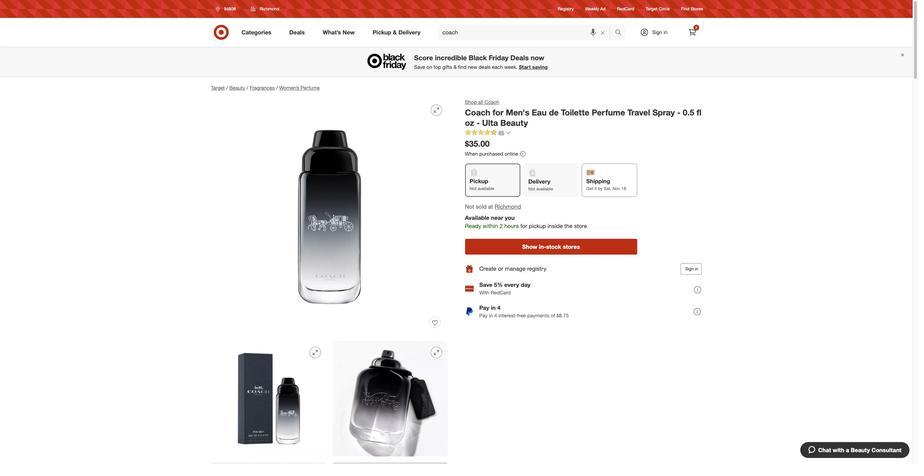 Task type: describe. For each thing, give the bounding box(es) containing it.
online
[[505, 151, 518, 157]]

spray
[[653, 107, 675, 117]]

0 vertical spatial 4
[[498, 304, 501, 312]]

free
[[517, 313, 526, 319]]

manage
[[505, 265, 526, 272]]

inside
[[548, 222, 563, 230]]

target link
[[211, 85, 225, 91]]

new
[[468, 64, 477, 70]]

find
[[458, 64, 467, 70]]

coach for men&#39;s eau de toilette perfume travel spray - 0.5 fl oz - ulta beauty, 2 of 6 image
[[211, 341, 327, 457]]

ulta
[[482, 118, 498, 128]]

the
[[565, 222, 573, 230]]

beauty inside button
[[851, 447, 870, 454]]

& inside score incredible black friday deals now save on top gifts & find new deals each week. start saving
[[454, 64, 457, 70]]

when
[[465, 151, 478, 157]]

pickup for &
[[373, 29, 391, 36]]

for inside shop all coach coach for men's eau de toilette perfume travel spray - 0.5 fl oz - ulta beauty
[[493, 107, 504, 117]]

coach for men&#39;s eau de toilette perfume travel spray - 0.5 fl oz - ulta beauty, 5 of 6 image
[[332, 462, 448, 464]]

image gallery element
[[211, 99, 448, 464]]

sign in link
[[634, 24, 679, 40]]

available for pickup
[[478, 186, 495, 191]]

chat with a beauty consultant button
[[800, 442, 910, 459]]

near
[[491, 214, 504, 221]]

circle
[[659, 6, 670, 12]]

18
[[622, 186, 626, 191]]

richmond button
[[246, 3, 284, 15]]

women's perfume link
[[279, 85, 320, 91]]

save inside save 5% every day with redcard
[[480, 281, 493, 289]]

ad
[[601, 6, 606, 12]]

shipping
[[587, 178, 611, 185]]

fragrances link
[[250, 85, 275, 91]]

94806 button
[[211, 3, 244, 15]]

0 horizontal spatial perfume
[[301, 85, 320, 91]]

registry
[[527, 265, 547, 272]]

create or manage registry
[[480, 265, 547, 272]]

stock
[[546, 243, 562, 250]]

it
[[595, 186, 597, 191]]

show in-stock stores
[[522, 243, 580, 250]]

0 vertical spatial redcard
[[617, 6, 635, 12]]

2 inside available near you ready within 2 hours for pickup inside the store
[[500, 222, 503, 230]]

weekly ad
[[586, 6, 606, 12]]

create
[[480, 265, 497, 272]]

94806
[[224, 6, 236, 11]]

women's
[[279, 85, 299, 91]]

weekly ad link
[[586, 6, 606, 12]]

by
[[598, 186, 603, 191]]

3 / from the left
[[276, 85, 278, 91]]

delivery inside delivery not available
[[529, 178, 551, 185]]

0 vertical spatial beauty
[[229, 85, 245, 91]]

coach for men&#39;s eau de toilette perfume travel spray - 0.5 fl oz - ulta beauty, 3 of 6 image
[[332, 341, 448, 457]]

purchased
[[480, 151, 504, 157]]

stores
[[691, 6, 703, 12]]

1 vertical spatial 4
[[495, 313, 497, 319]]

beauty link
[[229, 85, 245, 91]]

score incredible black friday deals now save on top gifts & find new deals each week. start saving
[[414, 54, 548, 70]]

target circle link
[[646, 6, 670, 12]]

0 horizontal spatial delivery
[[399, 29, 421, 36]]

5%
[[494, 281, 503, 289]]

friday
[[489, 54, 509, 62]]

shop
[[465, 99, 477, 105]]

with
[[480, 290, 490, 296]]

or
[[498, 265, 504, 272]]

what's
[[323, 29, 341, 36]]

0 horizontal spatial sign
[[653, 29, 663, 35]]

0 horizontal spatial -
[[477, 118, 480, 128]]

day
[[521, 281, 531, 289]]

hours
[[505, 222, 519, 230]]

each
[[492, 64, 503, 70]]

registry
[[558, 6, 574, 12]]

save 5% every day with redcard
[[480, 281, 531, 296]]

shop all coach coach for men's eau de toilette perfume travel spray - 0.5 fl oz - ulta beauty
[[465, 99, 702, 128]]

search button
[[612, 24, 629, 42]]

1 pay from the top
[[480, 304, 489, 312]]

in-
[[539, 243, 546, 250]]

all
[[478, 99, 483, 105]]

coach for men&#39;s eau de toilette perfume travel spray - 0.5 fl oz - ulta beauty, 1 of 6 image
[[211, 99, 448, 335]]

0 vertical spatial coach
[[485, 99, 500, 105]]

at
[[488, 203, 493, 210]]

85
[[499, 130, 504, 136]]

2 / from the left
[[247, 85, 248, 91]]

pickup not available
[[470, 178, 495, 191]]

find
[[682, 6, 690, 12]]

save inside score incredible black friday deals now save on top gifts & find new deals each week. start saving
[[414, 64, 425, 70]]

$8.75
[[557, 313, 569, 319]]

interest-
[[499, 313, 517, 319]]

0 horizontal spatial sign in
[[653, 29, 668, 35]]

with
[[833, 447, 845, 454]]

sat,
[[604, 186, 612, 191]]

registry link
[[558, 6, 574, 12]]

not sold at richmond
[[465, 203, 521, 210]]

within
[[483, 222, 498, 230]]

1 / from the left
[[226, 85, 228, 91]]

toilette
[[561, 107, 590, 117]]

categories link
[[236, 24, 280, 40]]

pickup
[[529, 222, 546, 230]]

in inside button
[[695, 266, 699, 272]]

0 horizontal spatial &
[[393, 29, 397, 36]]

target circle
[[646, 6, 670, 12]]

for inside available near you ready within 2 hours for pickup inside the store
[[521, 222, 528, 230]]

0.5
[[683, 107, 695, 117]]

deals inside score incredible black friday deals now save on top gifts & find new deals each week. start saving
[[511, 54, 529, 62]]

week.
[[505, 64, 518, 70]]



Task type: vqa. For each thing, say whether or not it's contained in the screenshot.
$10.99 associated with $9.89
no



Task type: locate. For each thing, give the bounding box(es) containing it.
deals
[[289, 29, 305, 36], [511, 54, 529, 62]]

sign inside button
[[686, 266, 694, 272]]

0 vertical spatial sign in
[[653, 29, 668, 35]]

0 horizontal spatial richmond
[[260, 6, 279, 11]]

$35.00
[[465, 139, 490, 149]]

1 horizontal spatial /
[[247, 85, 248, 91]]

1 horizontal spatial deals
[[511, 54, 529, 62]]

pickup for not
[[470, 178, 488, 185]]

richmond inside dropdown button
[[260, 6, 279, 11]]

1 vertical spatial beauty
[[501, 118, 528, 128]]

0 vertical spatial &
[[393, 29, 397, 36]]

nov
[[613, 186, 620, 191]]

1 vertical spatial deals
[[511, 54, 529, 62]]

available for delivery
[[537, 186, 553, 192]]

1 vertical spatial for
[[521, 222, 528, 230]]

redcard link
[[617, 6, 635, 12]]

1 horizontal spatial perfume
[[592, 107, 625, 117]]

beauty right a
[[851, 447, 870, 454]]

0 horizontal spatial deals
[[289, 29, 305, 36]]

on
[[427, 64, 432, 70]]

0 horizontal spatial beauty
[[229, 85, 245, 91]]

1 horizontal spatial beauty
[[501, 118, 528, 128]]

85 link
[[465, 129, 512, 138]]

- right oz
[[477, 118, 480, 128]]

show
[[522, 243, 538, 250]]

0 horizontal spatial for
[[493, 107, 504, 117]]

1 vertical spatial -
[[477, 118, 480, 128]]

-
[[678, 107, 681, 117], [477, 118, 480, 128]]

sign in inside button
[[686, 266, 699, 272]]

of
[[551, 313, 555, 319]]

coach
[[485, 99, 500, 105], [465, 107, 491, 117]]

1 horizontal spatial -
[[678, 107, 681, 117]]

1 horizontal spatial 2
[[696, 25, 698, 30]]

1 horizontal spatial available
[[537, 186, 553, 192]]

0 horizontal spatial redcard
[[491, 290, 511, 296]]

1 vertical spatial pickup
[[470, 178, 488, 185]]

sign in
[[653, 29, 668, 35], [686, 266, 699, 272]]

0 horizontal spatial available
[[478, 186, 495, 191]]

when purchased online
[[465, 151, 518, 157]]

chat with a beauty consultant
[[819, 447, 902, 454]]

pickup inside "pickup not available"
[[470, 178, 488, 185]]

richmond button
[[495, 203, 521, 211]]

1 vertical spatial coach
[[465, 107, 491, 117]]

save
[[414, 64, 425, 70], [480, 281, 493, 289]]

deals up start
[[511, 54, 529, 62]]

target / beauty / fragrances / women's perfume
[[211, 85, 320, 91]]

pay
[[480, 304, 489, 312], [480, 313, 488, 319]]

fl
[[697, 107, 702, 117]]

not for pickup
[[470, 186, 477, 191]]

0 vertical spatial pickup
[[373, 29, 391, 36]]

redcard inside save 5% every day with redcard
[[491, 290, 511, 296]]

perfume right women's
[[301, 85, 320, 91]]

0 horizontal spatial target
[[211, 85, 225, 91]]

1 vertical spatial &
[[454, 64, 457, 70]]

4 up interest-
[[498, 304, 501, 312]]

weekly
[[586, 6, 599, 12]]

0 horizontal spatial pickup
[[373, 29, 391, 36]]

1 vertical spatial save
[[480, 281, 493, 289]]

coach right the all
[[485, 99, 500, 105]]

target inside target circle link
[[646, 6, 658, 12]]

2 down stores
[[696, 25, 698, 30]]

target for target circle
[[646, 6, 658, 12]]

score
[[414, 54, 433, 62]]

0 vertical spatial target
[[646, 6, 658, 12]]

1 horizontal spatial save
[[480, 281, 493, 289]]

sign
[[653, 29, 663, 35], [686, 266, 694, 272]]

1 vertical spatial target
[[211, 85, 225, 91]]

payments
[[528, 313, 550, 319]]

target for target / beauty / fragrances / women's perfume
[[211, 85, 225, 91]]

perfume left travel
[[592, 107, 625, 117]]

delivery
[[399, 29, 421, 36], [529, 178, 551, 185]]

for up ulta
[[493, 107, 504, 117]]

0 vertical spatial richmond
[[260, 6, 279, 11]]

save left on
[[414, 64, 425, 70]]

perfume inside shop all coach coach for men's eau de toilette perfume travel spray - 0.5 fl oz - ulta beauty
[[592, 107, 625, 117]]

1 vertical spatial redcard
[[491, 290, 511, 296]]

1 vertical spatial sign in
[[686, 266, 699, 272]]

0 vertical spatial deals
[[289, 29, 305, 36]]

0 vertical spatial perfume
[[301, 85, 320, 91]]

de
[[549, 107, 559, 117]]

/
[[226, 85, 228, 91], [247, 85, 248, 91], [276, 85, 278, 91]]

0 vertical spatial -
[[678, 107, 681, 117]]

not for delivery
[[529, 186, 535, 192]]

coach for men&#39;s eau de toilette perfume travel spray - 0.5 fl oz - ulta beauty, 4 of 6 image
[[211, 462, 327, 464]]

pay in 4 pay in 4 interest-free payments of $8.75
[[480, 304, 569, 319]]

beauty right target link
[[229, 85, 245, 91]]

available inside delivery not available
[[537, 186, 553, 192]]

1 vertical spatial pay
[[480, 313, 488, 319]]

what's new link
[[317, 24, 364, 40]]

top
[[434, 64, 441, 70]]

1 horizontal spatial redcard
[[617, 6, 635, 12]]

0 vertical spatial save
[[414, 64, 425, 70]]

a
[[846, 447, 850, 454]]

1 vertical spatial perfume
[[592, 107, 625, 117]]

1 horizontal spatial &
[[454, 64, 457, 70]]

not inside delivery not available
[[529, 186, 535, 192]]

consultant
[[872, 447, 902, 454]]

stores
[[563, 243, 580, 250]]

redcard right ad
[[617, 6, 635, 12]]

1 vertical spatial sign
[[686, 266, 694, 272]]

0 vertical spatial pay
[[480, 304, 489, 312]]

beauty down 'men's'
[[501, 118, 528, 128]]

sign in button
[[681, 263, 702, 275]]

oz
[[465, 118, 474, 128]]

deals link
[[283, 24, 314, 40]]

beauty inside shop all coach coach for men's eau de toilette perfume travel spray - 0.5 fl oz - ulta beauty
[[501, 118, 528, 128]]

2 link
[[685, 24, 701, 40]]

get
[[587, 186, 594, 191]]

available
[[478, 186, 495, 191], [537, 186, 553, 192]]

start
[[519, 64, 531, 70]]

shipping get it by sat, nov 18
[[587, 178, 626, 191]]

for
[[493, 107, 504, 117], [521, 222, 528, 230]]

- left 0.5
[[678, 107, 681, 117]]

1 vertical spatial 2
[[500, 222, 503, 230]]

not left sold at the right of the page
[[465, 203, 474, 210]]

0 vertical spatial delivery
[[399, 29, 421, 36]]

black
[[469, 54, 487, 62]]

incredible
[[435, 54, 467, 62]]

available
[[465, 214, 490, 221]]

/ right target link
[[226, 85, 228, 91]]

1 horizontal spatial sign
[[686, 266, 694, 272]]

2 inside "link"
[[696, 25, 698, 30]]

available inside "pickup not available"
[[478, 186, 495, 191]]

not up sold at the right of the page
[[470, 186, 477, 191]]

2 vertical spatial beauty
[[851, 447, 870, 454]]

0 vertical spatial 2
[[696, 25, 698, 30]]

1 horizontal spatial richmond
[[495, 203, 521, 210]]

save up with
[[480, 281, 493, 289]]

target left beauty link
[[211, 85, 225, 91]]

not inside "pickup not available"
[[470, 186, 477, 191]]

4 left interest-
[[495, 313, 497, 319]]

every
[[505, 281, 519, 289]]

redcard down '5%'
[[491, 290, 511, 296]]

0 horizontal spatial /
[[226, 85, 228, 91]]

1 horizontal spatial delivery
[[529, 178, 551, 185]]

1 horizontal spatial pickup
[[470, 178, 488, 185]]

show in-stock stores button
[[465, 239, 637, 255]]

deals
[[479, 64, 491, 70]]

0 vertical spatial sign
[[653, 29, 663, 35]]

/ right beauty link
[[247, 85, 248, 91]]

deals left what's
[[289, 29, 305, 36]]

2 horizontal spatial /
[[276, 85, 278, 91]]

2 pay from the top
[[480, 313, 488, 319]]

1 horizontal spatial target
[[646, 6, 658, 12]]

sold
[[476, 203, 487, 210]]

pickup up sold at the right of the page
[[470, 178, 488, 185]]

0 vertical spatial for
[[493, 107, 504, 117]]

2 horizontal spatial beauty
[[851, 447, 870, 454]]

pickup & delivery
[[373, 29, 421, 36]]

you
[[505, 214, 515, 221]]

1 vertical spatial richmond
[[495, 203, 521, 210]]

not up available near you ready within 2 hours for pickup inside the store
[[529, 186, 535, 192]]

now
[[531, 54, 545, 62]]

pickup & delivery link
[[367, 24, 430, 40]]

delivery not available
[[529, 178, 553, 192]]

1 vertical spatial delivery
[[529, 178, 551, 185]]

2 down "near"
[[500, 222, 503, 230]]

coach down the all
[[465, 107, 491, 117]]

eau
[[532, 107, 547, 117]]

for right hours on the right
[[521, 222, 528, 230]]

chat
[[819, 447, 832, 454]]

0 horizontal spatial save
[[414, 64, 425, 70]]

categories
[[242, 29, 272, 36]]

richmond up you
[[495, 203, 521, 210]]

&
[[393, 29, 397, 36], [454, 64, 457, 70]]

1 horizontal spatial sign in
[[686, 266, 699, 272]]

richmond up 'categories' link
[[260, 6, 279, 11]]

ready
[[465, 222, 482, 230]]

target left circle
[[646, 6, 658, 12]]

1 horizontal spatial for
[[521, 222, 528, 230]]

store
[[574, 222, 587, 230]]

pickup right new
[[373, 29, 391, 36]]

0 horizontal spatial 2
[[500, 222, 503, 230]]

richmond
[[260, 6, 279, 11], [495, 203, 521, 210]]

travel
[[628, 107, 651, 117]]

target
[[646, 6, 658, 12], [211, 85, 225, 91]]

/ left women's
[[276, 85, 278, 91]]

What can we help you find? suggestions appear below search field
[[438, 24, 617, 40]]



